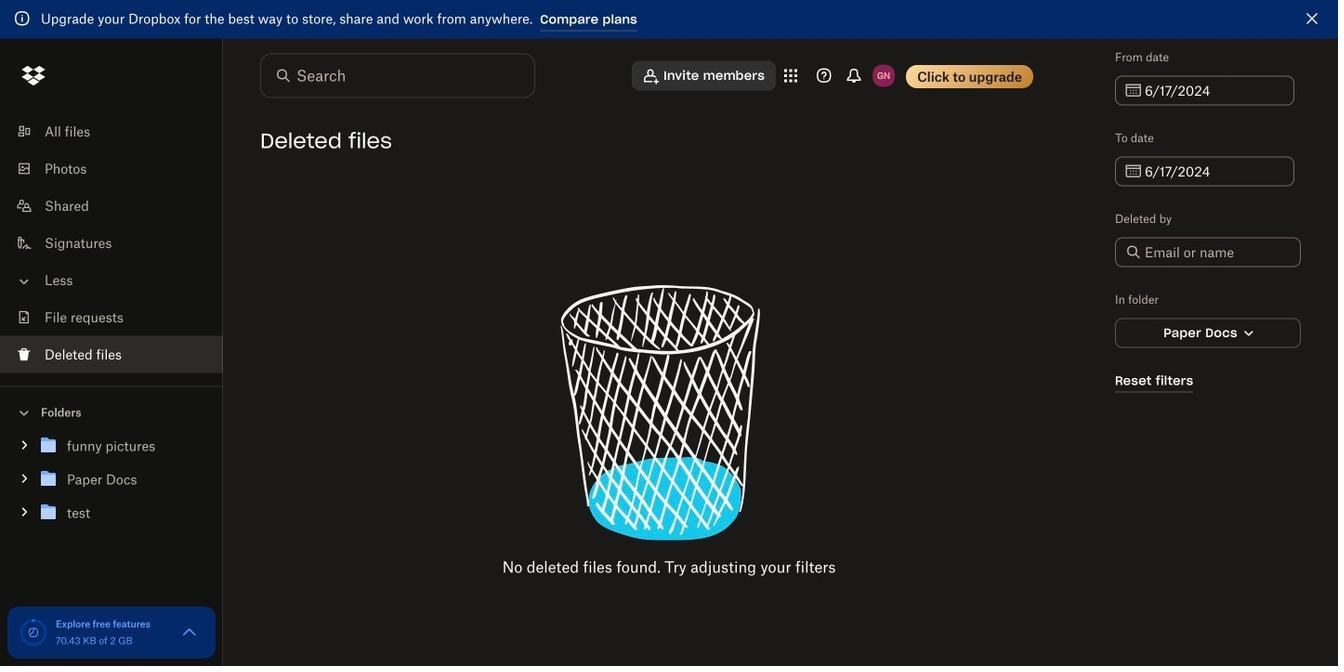 Task type: vqa. For each thing, say whether or not it's contained in the screenshot.
'list item'
yes



Task type: describe. For each thing, give the bounding box(es) containing it.
quota usage image
[[19, 618, 48, 648]]

dropbox image
[[15, 57, 52, 94]]



Task type: locate. For each thing, give the bounding box(es) containing it.
quota usage progress bar
[[19, 618, 48, 648]]

less image
[[15, 272, 33, 291]]

alert
[[0, 0, 1338, 39]]

list item
[[0, 336, 223, 373]]

None text field
[[1145, 80, 1284, 101], [1145, 161, 1284, 182], [1145, 80, 1284, 101], [1145, 161, 1284, 182]]

list
[[0, 102, 223, 386]]

Search in folder "Dropbox" text field
[[296, 65, 496, 87]]

group
[[0, 426, 223, 544]]



